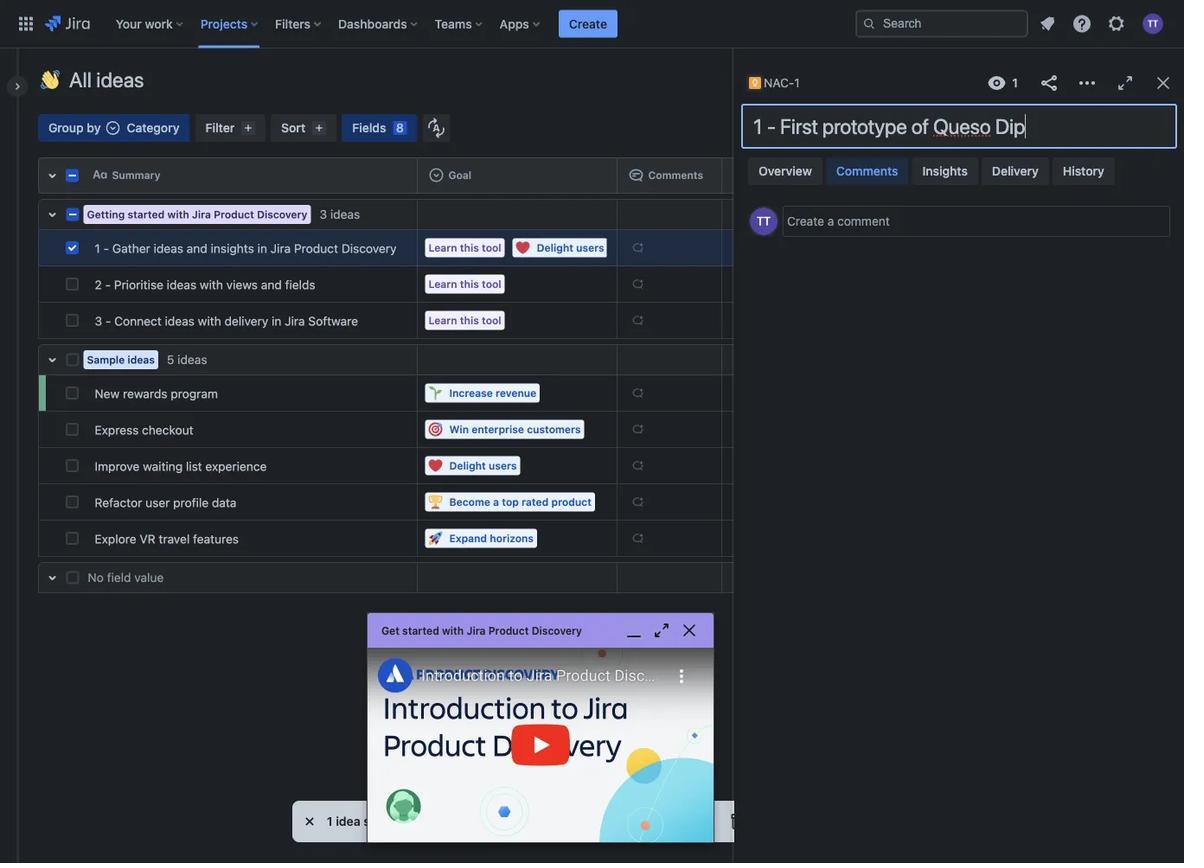 Task type: describe. For each thing, give the bounding box(es) containing it.
tab list containing overview
[[747, 156, 1172, 187]]

this for 2 - prioritise ideas with views and fields
[[460, 278, 479, 290]]

your work
[[116, 16, 173, 31]]

nac-1
[[764, 76, 800, 90]]

horizons
[[490, 533, 534, 545]]

checkout
[[142, 423, 193, 437]]

group by
[[48, 121, 101, 135]]

1 inside nac-1 link
[[795, 76, 800, 90]]

appswitcher icon image
[[16, 13, 36, 34]]

3 - connect ideas with delivery in jira software
[[95, 314, 358, 328]]

features
[[193, 532, 239, 546]]

all ideas
[[69, 67, 144, 92]]

express
[[95, 423, 139, 437]]

learn this tool for 2 - prioritise ideas with views and fields
[[429, 278, 501, 290]]

travel
[[159, 532, 190, 546]]

views
[[226, 278, 258, 292]]

get started with jira product discovery
[[382, 625, 582, 637]]

rated
[[522, 496, 549, 508]]

banner containing your work
[[0, 0, 1184, 48]]

insights button
[[912, 157, 978, 185]]

1 for 1 idea selected
[[327, 815, 333, 829]]

teams button
[[430, 10, 489, 38]]

gather
[[112, 241, 150, 256]]

1 learn from the top
[[429, 242, 457, 254]]

- for 1
[[103, 241, 109, 256]]

nac-1 link
[[747, 73, 812, 93]]

sort
[[281, 121, 306, 135]]

this for 3 - connect ideas with delivery in jira software
[[460, 314, 479, 327]]

notifications image
[[1037, 13, 1058, 34]]

fields
[[352, 121, 386, 135]]

group
[[48, 121, 84, 135]]

sample
[[87, 354, 125, 366]]

0 items image for 3 - connect ideas with delivery in jira software
[[732, 314, 753, 327]]

learn for 2 - prioritise ideas with views and fields
[[429, 278, 457, 290]]

no
[[88, 571, 104, 585]]

increase
[[449, 387, 493, 399]]

comments button inside tab list
[[826, 157, 909, 185]]

program
[[171, 387, 218, 401]]

0 items image for improve waiting list experience
[[732, 459, 753, 473]]

tool for 2 - prioritise ideas with views and fields
[[482, 278, 501, 290]]

apps
[[500, 16, 529, 31]]

create for create
[[569, 16, 607, 31]]

nac-
[[764, 76, 795, 90]]

customers
[[527, 423, 581, 436]]

tickets
[[655, 815, 693, 829]]

1 vertical spatial users
[[489, 460, 517, 472]]

history
[[1063, 164, 1105, 178]]

tool for 3 - connect ideas with delivery in jira software
[[482, 314, 501, 327]]

filters
[[275, 16, 311, 31]]

create delivery tickets button
[[530, 808, 704, 836]]

idea
[[336, 815, 361, 829]]

0 items image for explore vr travel features
[[732, 532, 753, 545]]

goal
[[449, 169, 472, 181]]

learn this tool for 3 - connect ideas with delivery in jira software
[[429, 314, 501, 327]]

summary button
[[88, 162, 411, 189]]

:dart: image
[[429, 423, 443, 436]]

comments image
[[629, 168, 643, 182]]

2 - prioritise ideas with views and fields
[[95, 278, 315, 292]]

delivery button
[[982, 157, 1049, 185]]

sort button
[[271, 114, 337, 142]]

delivery
[[992, 164, 1039, 178]]

0 vertical spatial users
[[576, 242, 604, 254]]

projects button
[[195, 10, 265, 38]]

apps button
[[495, 10, 547, 38]]

2 items image
[[732, 386, 753, 400]]

win
[[449, 423, 469, 436]]

your profile and settings image
[[1143, 13, 1164, 34]]

get
[[382, 625, 400, 637]]

close image
[[299, 812, 320, 832]]

in for delivery
[[272, 314, 281, 328]]

all
[[69, 67, 92, 92]]

create for create a comment
[[787, 214, 824, 228]]

1 horizontal spatial delight
[[537, 242, 574, 254]]

summary
[[112, 169, 160, 181]]

projects
[[200, 16, 248, 31]]

rewards
[[123, 387, 167, 401]]

- for 2
[[105, 278, 111, 292]]

1 learn this tool from the top
[[429, 242, 501, 254]]

summary image
[[93, 168, 107, 182]]

top
[[502, 496, 519, 508]]

profile
[[173, 496, 209, 510]]

5
[[167, 353, 174, 367]]

1 - gather ideas and insights in jira product discovery
[[95, 241, 397, 256]]

1 vertical spatial and
[[261, 278, 282, 292]]

explore
[[95, 532, 136, 546]]

selected
[[364, 815, 414, 829]]

5 ideas
[[167, 353, 207, 367]]

:dart: image
[[429, 423, 443, 436]]

a for become
[[493, 496, 499, 508]]

1 for 1
[[1013, 76, 1018, 90]]

more image
[[1077, 73, 1098, 93]]

create button
[[559, 10, 618, 38]]

refactor
[[95, 496, 142, 510]]

data
[[212, 496, 237, 510]]

delivery inside create delivery tickets "button"
[[606, 815, 652, 829]]

experience
[[205, 459, 267, 474]]

create for create delivery tickets
[[565, 815, 603, 829]]

1 vertical spatial delight users
[[449, 460, 517, 472]]

0 items image for 2 - prioritise ideas with views and fields
[[732, 277, 753, 291]]

Search field
[[856, 10, 1029, 38]]

overview
[[759, 164, 812, 178]]

2
[[95, 278, 102, 292]]

1 for 1 - gather ideas and insights in jira product discovery
[[95, 241, 100, 256]]

add image for improve waiting list experience
[[631, 459, 645, 473]]

teams
[[435, 16, 472, 31]]

value
[[134, 571, 164, 585]]

revenue
[[496, 387, 537, 399]]

list
[[186, 459, 202, 474]]

expand horizons
[[449, 533, 534, 545]]

current project sidebar image
[[0, 69, 38, 104]]

0 horizontal spatial comments
[[648, 169, 703, 181]]

connect
[[114, 314, 162, 328]]



Task type: vqa. For each thing, say whether or not it's contained in the screenshot.
No
yes



Task type: locate. For each thing, give the bounding box(es) containing it.
new rewards program
[[95, 387, 218, 401]]

vr
[[140, 532, 155, 546]]

add image for explore vr travel features
[[631, 532, 645, 545]]

1 vertical spatial create
[[787, 214, 824, 228]]

1 vertical spatial delivery
[[606, 815, 652, 829]]

2 0 items image from the top
[[732, 314, 753, 327]]

work
[[145, 16, 173, 31]]

delivery down views
[[225, 314, 268, 328]]

field
[[107, 571, 131, 585]]

goal image
[[430, 168, 443, 182]]

your work button
[[111, 10, 190, 38]]

comments right the comments icon
[[648, 169, 703, 181]]

0 vertical spatial delight
[[537, 242, 574, 254]]

ideas
[[96, 67, 144, 92], [330, 207, 360, 221], [330, 207, 360, 221], [154, 241, 183, 256], [167, 278, 196, 292], [165, 314, 195, 328], [178, 353, 207, 367], [128, 354, 155, 366]]

discovery
[[257, 209, 308, 221], [257, 209, 308, 221], [342, 241, 397, 256], [532, 625, 582, 637]]

2 this from the top
[[460, 278, 479, 290]]

by
[[87, 121, 101, 135]]

2 vertical spatial this
[[460, 314, 479, 327]]

0 horizontal spatial and
[[187, 241, 207, 256]]

1 vertical spatial -
[[105, 278, 111, 292]]

in
[[257, 241, 267, 256], [272, 314, 281, 328]]

0 horizontal spatial delight users
[[449, 460, 517, 472]]

create delivery tickets
[[565, 815, 693, 829]]

1 horizontal spatial comments button
[[826, 157, 909, 185]]

learn this tool
[[429, 242, 501, 254], [429, 278, 501, 290], [429, 314, 501, 327]]

- left connect
[[105, 314, 111, 328]]

2 learn from the top
[[429, 278, 457, 290]]

1 items image
[[732, 423, 753, 436]]

:heart: image
[[516, 241, 530, 255], [516, 241, 530, 255], [429, 459, 443, 473], [429, 459, 443, 473]]

0 horizontal spatial comments button
[[624, 162, 715, 189]]

cell
[[722, 199, 816, 230], [722, 199, 816, 230], [418, 344, 618, 375], [618, 344, 722, 375], [722, 344, 816, 375], [418, 562, 618, 593], [618, 562, 722, 593], [722, 562, 816, 593]]

1 button
[[981, 69, 1025, 97]]

improve
[[95, 459, 140, 474]]

become
[[449, 496, 491, 508]]

create a comment
[[787, 214, 890, 228]]

1 vertical spatial in
[[272, 314, 281, 328]]

1 inside '1' popup button
[[1013, 76, 1018, 90]]

- right '2'
[[105, 278, 111, 292]]

1 vertical spatial delight
[[449, 460, 486, 472]]

0 vertical spatial create
[[569, 16, 607, 31]]

1 horizontal spatial comments
[[836, 164, 898, 178]]

win enterprise customers
[[449, 423, 581, 436]]

dashboards button
[[333, 10, 424, 38]]

None field
[[748, 106, 1176, 147]]

:wave: image
[[41, 70, 60, 89], [41, 70, 60, 89]]

learn for 3 - connect ideas with delivery in jira software
[[429, 314, 457, 327]]

3 ideas
[[320, 207, 360, 221], [320, 207, 360, 221]]

in for insights
[[257, 241, 267, 256]]

create inside button
[[569, 16, 607, 31]]

comments button
[[826, 157, 909, 185], [624, 162, 715, 189]]

category
[[127, 121, 180, 135]]

goal button
[[424, 162, 610, 189]]

1 horizontal spatial users
[[576, 242, 604, 254]]

in right insights at left
[[257, 241, 267, 256]]

1 horizontal spatial delight users
[[537, 242, 604, 254]]

2 vertical spatial tool
[[482, 314, 501, 327]]

your
[[116, 16, 142, 31]]

with
[[167, 209, 189, 221], [167, 209, 189, 221], [200, 278, 223, 292], [198, 314, 221, 328], [442, 625, 464, 637]]

2 vertical spatial learn this tool
[[429, 314, 501, 327]]

2 vertical spatial create
[[565, 815, 603, 829]]

0 items image
[[732, 277, 753, 291], [732, 314, 753, 327], [732, 459, 753, 473], [732, 495, 753, 509], [732, 532, 753, 545]]

archive image
[[729, 812, 750, 832]]

settings image
[[1107, 13, 1127, 34]]

1 horizontal spatial delivery
[[606, 815, 652, 829]]

waiting
[[143, 459, 183, 474]]

comments
[[836, 164, 898, 178], [648, 169, 703, 181]]

0 vertical spatial and
[[187, 241, 207, 256]]

sample ideas
[[87, 354, 155, 366]]

comment
[[838, 214, 890, 228]]

become a top rated product
[[449, 496, 592, 508]]

1 horizontal spatial and
[[261, 278, 282, 292]]

product
[[552, 496, 592, 508]]

1 tool from the top
[[482, 242, 501, 254]]

insights
[[923, 164, 968, 178]]

delivery left tickets
[[606, 815, 652, 829]]

jira image
[[45, 13, 90, 34], [45, 13, 90, 34]]

filter button
[[195, 114, 266, 142]]

overview button
[[748, 157, 823, 185]]

increase revenue
[[449, 387, 537, 399]]

1 this from the top
[[460, 242, 479, 254]]

1 vertical spatial tool
[[482, 278, 501, 290]]

2 learn this tool from the top
[[429, 278, 501, 290]]

0 vertical spatial this
[[460, 242, 479, 254]]

8
[[396, 121, 404, 135]]

0 horizontal spatial a
[[493, 496, 499, 508]]

started
[[128, 209, 165, 221], [128, 209, 165, 221], [402, 625, 439, 637]]

no field value
[[88, 571, 164, 585]]

comments up comment
[[836, 164, 898, 178]]

share image
[[1039, 73, 1060, 93]]

1 vertical spatial this
[[460, 278, 479, 290]]

2 vertical spatial learn
[[429, 314, 457, 327]]

product
[[214, 209, 254, 221], [214, 209, 254, 221], [294, 241, 338, 256], [489, 625, 529, 637]]

refactor user profile data
[[95, 496, 237, 510]]

3 learn from the top
[[429, 314, 457, 327]]

this
[[460, 242, 479, 254], [460, 278, 479, 290], [460, 314, 479, 327]]

3 learn this tool from the top
[[429, 314, 501, 327]]

- left "gather"
[[103, 241, 109, 256]]

:seedling: image
[[429, 386, 443, 400], [429, 386, 443, 400]]

delight users
[[537, 242, 604, 254], [449, 460, 517, 472]]

5 0 items image from the top
[[732, 532, 753, 545]]

a left comment
[[828, 214, 834, 228]]

tab list
[[747, 156, 1172, 187]]

close image
[[1153, 73, 1174, 93]]

getting
[[87, 209, 125, 221], [87, 209, 125, 221]]

add image
[[631, 314, 645, 327], [631, 423, 645, 436], [631, 459, 645, 473], [631, 532, 645, 545], [631, 532, 645, 545]]

create inside "button"
[[565, 815, 603, 829]]

search image
[[863, 17, 876, 31]]

insights
[[211, 241, 254, 256]]

history button
[[1053, 157, 1115, 185]]

fields
[[285, 278, 315, 292]]

enterprise
[[472, 423, 524, 436]]

0 horizontal spatial users
[[489, 460, 517, 472]]

filter
[[205, 121, 235, 135]]

0 vertical spatial learn this tool
[[429, 242, 501, 254]]

0 vertical spatial delivery
[[225, 314, 268, 328]]

help image
[[1072, 13, 1093, 34]]

0 vertical spatial learn
[[429, 242, 457, 254]]

2 tool from the top
[[482, 278, 501, 290]]

software
[[308, 314, 358, 328]]

in left software
[[272, 314, 281, 328]]

0 items image
[[732, 241, 753, 255]]

0 vertical spatial -
[[103, 241, 109, 256]]

jira
[[192, 209, 211, 221], [192, 209, 211, 221], [271, 241, 291, 256], [285, 314, 305, 328], [467, 625, 486, 637]]

1 idea selected
[[327, 815, 414, 829]]

0 horizontal spatial in
[[257, 241, 267, 256]]

0 vertical spatial tool
[[482, 242, 501, 254]]

1 vertical spatial a
[[493, 496, 499, 508]]

1 horizontal spatial in
[[272, 314, 281, 328]]

3 this from the top
[[460, 314, 479, 327]]

add image for express checkout
[[631, 423, 645, 436]]

0 vertical spatial delight users
[[537, 242, 604, 254]]

create
[[569, 16, 607, 31], [787, 214, 824, 228], [565, 815, 603, 829]]

:rocket: image
[[429, 532, 443, 545], [429, 532, 443, 545]]

3 0 items image from the top
[[732, 459, 753, 473]]

single select dropdown image
[[106, 121, 120, 135]]

0 vertical spatial a
[[828, 214, 834, 228]]

0 horizontal spatial delight
[[449, 460, 486, 472]]

merge
[[477, 815, 513, 829]]

- for 3
[[105, 314, 111, 328]]

explore vr travel features
[[95, 532, 239, 546]]

0 vertical spatial in
[[257, 241, 267, 256]]

new
[[95, 387, 120, 401]]

1 0 items image from the top
[[732, 277, 753, 291]]

delivery
[[225, 314, 268, 328], [606, 815, 652, 829]]

delight up become
[[449, 460, 486, 472]]

banner
[[0, 0, 1184, 48]]

a left top
[[493, 496, 499, 508]]

add image
[[631, 241, 645, 255], [631, 241, 645, 255], [631, 277, 645, 291], [631, 277, 645, 291], [631, 314, 645, 327], [631, 386, 645, 400], [631, 386, 645, 400], [631, 423, 645, 436], [631, 459, 645, 473], [631, 495, 645, 509], [631, 495, 645, 509]]

comments inside tab list
[[836, 164, 898, 178]]

expand image
[[1115, 73, 1136, 93]]

4 0 items image from the top
[[732, 495, 753, 509]]

3
[[320, 207, 327, 221], [320, 207, 327, 221], [95, 314, 102, 328]]

a for create
[[828, 214, 834, 228]]

collapse all image
[[42, 165, 63, 186]]

delight down goal button
[[537, 242, 574, 254]]

filters button
[[270, 10, 328, 38]]

1 horizontal spatial a
[[828, 214, 834, 228]]

1 vertical spatial learn this tool
[[429, 278, 501, 290]]

autosave is enabled image
[[428, 118, 445, 138]]

a
[[828, 214, 834, 228], [493, 496, 499, 508]]

tool
[[482, 242, 501, 254], [482, 278, 501, 290], [482, 314, 501, 327]]

-
[[103, 241, 109, 256], [105, 278, 111, 292], [105, 314, 111, 328]]

primary element
[[10, 0, 856, 48]]

0 items image for refactor user profile data
[[732, 495, 753, 509]]

3 tool from the top
[[482, 314, 501, 327]]

expand
[[449, 533, 487, 545]]

and left insights at left
[[187, 241, 207, 256]]

express checkout
[[95, 423, 193, 437]]

user
[[145, 496, 170, 510]]

and left fields
[[261, 278, 282, 292]]

users
[[576, 242, 604, 254], [489, 460, 517, 472]]

2 vertical spatial -
[[105, 314, 111, 328]]

0 horizontal spatial delivery
[[225, 314, 268, 328]]

1 vertical spatial learn
[[429, 278, 457, 290]]

:trophy: image
[[429, 495, 443, 509], [429, 495, 443, 509]]



